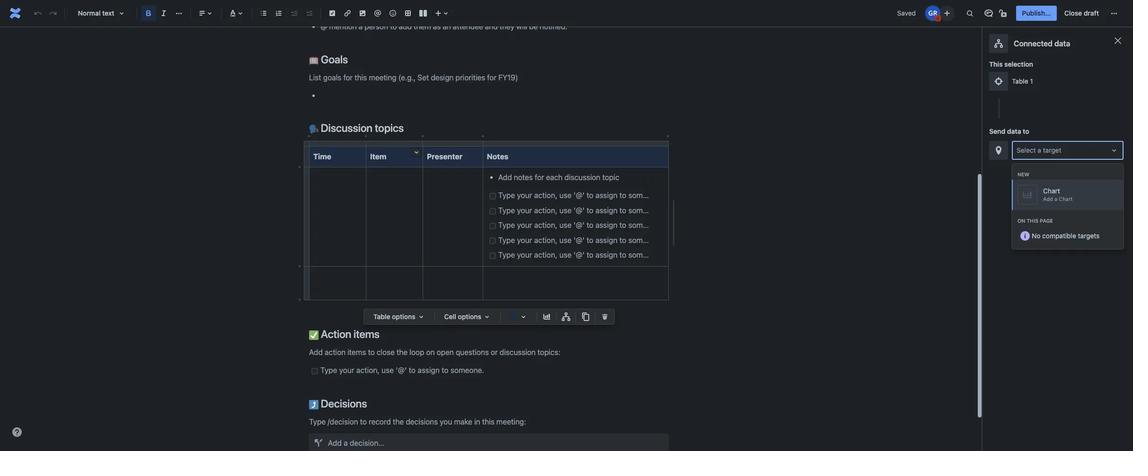 Task type: locate. For each thing, give the bounding box(es) containing it.
a
[[1038, 146, 1042, 154], [1055, 196, 1058, 202]]

table inside popup button
[[374, 313, 391, 321]]

options left the cell
[[392, 313, 416, 321]]

table inside the connected data section
[[1013, 77, 1029, 85]]

1 options from the left
[[392, 313, 416, 321]]

:goal: image
[[309, 56, 319, 65], [309, 56, 319, 65]]

a left target
[[1038, 146, 1042, 154]]

no compatible targets
[[1033, 232, 1100, 240]]

outdent ⇧tab image
[[288, 8, 300, 19]]

numbered list ⌘⇧7 image
[[273, 8, 285, 19]]

options right the cell
[[458, 313, 482, 321]]

invite to edit image
[[942, 7, 954, 19]]

to
[[1024, 127, 1030, 135]]

action
[[321, 328, 352, 341]]

options inside popup button
[[392, 313, 416, 321]]

data for connected
[[1055, 39, 1071, 48]]

0 vertical spatial chart
[[1044, 187, 1061, 195]]

data left 'to' at the top right of the page
[[1008, 127, 1022, 135]]

find and replace image
[[965, 8, 976, 19]]

items
[[354, 328, 380, 341]]

manage connected data image
[[561, 312, 572, 323]]

normal text
[[78, 9, 114, 17]]

1 horizontal spatial table
[[1013, 77, 1029, 85]]

None text field
[[1017, 146, 1019, 155]]

none text field inside the connected data section
[[1017, 146, 1019, 155]]

0 vertical spatial data
[[1055, 39, 1071, 48]]

close draft button
[[1059, 6, 1105, 21]]

redo ⌘⇧z image
[[47, 8, 59, 19]]

1 horizontal spatial a
[[1055, 196, 1058, 202]]

:white_check_mark: image
[[309, 331, 319, 340], [309, 331, 319, 340]]

1 vertical spatial data
[[1008, 127, 1022, 135]]

publish... button
[[1017, 6, 1058, 21]]

2 options from the left
[[458, 313, 482, 321]]

connected data section
[[990, 34, 1126, 452]]

1 vertical spatial a
[[1055, 196, 1058, 202]]

table up items
[[374, 313, 391, 321]]

confluence image
[[8, 6, 23, 21]]

remove image
[[600, 312, 611, 323]]

1 horizontal spatial options
[[458, 313, 482, 321]]

table for table 1
[[1013, 77, 1029, 85]]

options for table options
[[392, 313, 416, 321]]

this
[[1027, 218, 1039, 224]]

close
[[1065, 9, 1083, 17]]

options
[[392, 313, 416, 321], [458, 313, 482, 321]]

data right connected
[[1055, 39, 1071, 48]]

send
[[990, 127, 1006, 135]]

draft
[[1085, 9, 1100, 17]]

0 horizontal spatial data
[[1008, 127, 1022, 135]]

:arrow_heading_up: image
[[309, 401, 319, 410], [309, 401, 319, 410]]

data
[[1055, 39, 1071, 48], [1008, 127, 1022, 135]]

close connections panel image
[[1113, 35, 1124, 46]]

1 vertical spatial table
[[374, 313, 391, 321]]

0 vertical spatial a
[[1038, 146, 1042, 154]]

item
[[370, 152, 387, 161]]

italic ⌘i image
[[158, 8, 170, 19]]

1 vertical spatial chart
[[1060, 196, 1073, 202]]

location icon image
[[994, 145, 1005, 156]]

editor toolbar toolbar
[[364, 310, 615, 335]]

chart add a chart
[[1044, 187, 1073, 202]]

layouts image
[[418, 8, 429, 19]]

targets
[[1079, 232, 1100, 240]]

table
[[1013, 77, 1029, 85], [374, 313, 391, 321]]

select
[[1017, 146, 1037, 154]]

page
[[1041, 218, 1054, 224]]

data for send
[[1008, 127, 1022, 135]]

a right 'add'
[[1055, 196, 1058, 202]]

table for table options
[[374, 313, 391, 321]]

0 horizontal spatial options
[[392, 313, 416, 321]]

editable content region
[[294, 0, 684, 452]]

more formatting image
[[173, 8, 185, 19]]

chart
[[1044, 187, 1061, 195], [1060, 196, 1073, 202]]

options for cell options
[[458, 313, 482, 321]]

options inside dropdown button
[[458, 313, 482, 321]]

connected data
[[1015, 39, 1071, 48]]

1 horizontal spatial data
[[1055, 39, 1071, 48]]

align left image
[[197, 8, 208, 19]]

decision image
[[311, 436, 326, 451]]

open image
[[1109, 145, 1121, 156]]

connected
[[1015, 39, 1053, 48]]

decisions
[[319, 398, 367, 411]]

emoji image
[[387, 8, 399, 19]]

table left the 1
[[1013, 77, 1029, 85]]

chart right 'add'
[[1060, 196, 1073, 202]]

0 horizontal spatial table
[[374, 313, 391, 321]]

cell
[[445, 313, 457, 321]]

table options
[[374, 313, 416, 321]]

mention image
[[372, 8, 384, 19]]

table 1
[[1013, 77, 1034, 85]]

goals
[[319, 53, 348, 66]]

target
[[1044, 146, 1062, 154]]

undo ⌘z image
[[32, 8, 44, 19]]

0 vertical spatial table
[[1013, 77, 1029, 85]]

chart up 'add'
[[1044, 187, 1061, 195]]

:speaking_head: image
[[309, 125, 319, 134]]

on this page
[[1018, 218, 1054, 224]]



Task type: describe. For each thing, give the bounding box(es) containing it.
normal text button
[[69, 3, 133, 24]]

cell options
[[445, 313, 482, 321]]

time
[[314, 152, 332, 161]]

copy image
[[580, 312, 592, 323]]

cell options button
[[439, 312, 497, 323]]

cell background image
[[518, 312, 530, 323]]

saved
[[898, 9, 917, 17]]

select a target
[[1017, 146, 1062, 154]]

add image, video, or file image
[[357, 8, 368, 19]]

confluence image
[[8, 6, 23, 21]]

bold ⌘b image
[[143, 8, 154, 19]]

new
[[1018, 172, 1030, 178]]

chart image
[[541, 312, 553, 323]]

action items
[[319, 328, 380, 341]]

more image
[[1109, 8, 1121, 19]]

1
[[1031, 77, 1034, 85]]

a inside chart add a chart
[[1055, 196, 1058, 202]]

on
[[1018, 218, 1026, 224]]

discussion
[[321, 122, 373, 135]]

presenter
[[427, 152, 463, 161]]

compatible
[[1043, 232, 1077, 240]]

no
[[1033, 232, 1041, 240]]

indent tab image
[[304, 8, 315, 19]]

notes
[[487, 152, 509, 161]]

normal
[[78, 9, 101, 17]]

expand dropdown menu image
[[482, 312, 493, 323]]

link image
[[342, 8, 353, 19]]

table image
[[403, 8, 414, 19]]

publish...
[[1023, 9, 1052, 17]]

bullet list ⌘⇧8 image
[[258, 8, 270, 19]]

expand dropdown menu image
[[416, 312, 427, 323]]

comment icon image
[[984, 8, 995, 19]]

discussion topics
[[319, 122, 404, 135]]

this
[[990, 60, 1003, 68]]

close draft
[[1065, 9, 1100, 17]]

:speaking_head: image
[[309, 125, 319, 134]]

help image
[[11, 427, 23, 439]]

action item image
[[327, 8, 338, 19]]

0 horizontal spatial a
[[1038, 146, 1042, 154]]

add
[[1044, 196, 1054, 202]]

topics
[[375, 122, 404, 135]]

no restrictions image
[[999, 8, 1010, 19]]

send data to
[[990, 127, 1030, 135]]

selection
[[1005, 60, 1034, 68]]

info icon image
[[1020, 231, 1032, 242]]

this selection
[[990, 60, 1034, 68]]

greg robinson image
[[926, 6, 941, 21]]

table options button
[[368, 312, 431, 323]]

chart image
[[1023, 189, 1034, 201]]

text
[[102, 9, 114, 17]]



Task type: vqa. For each thing, say whether or not it's contained in the screenshot.
Connected data "section"
yes



